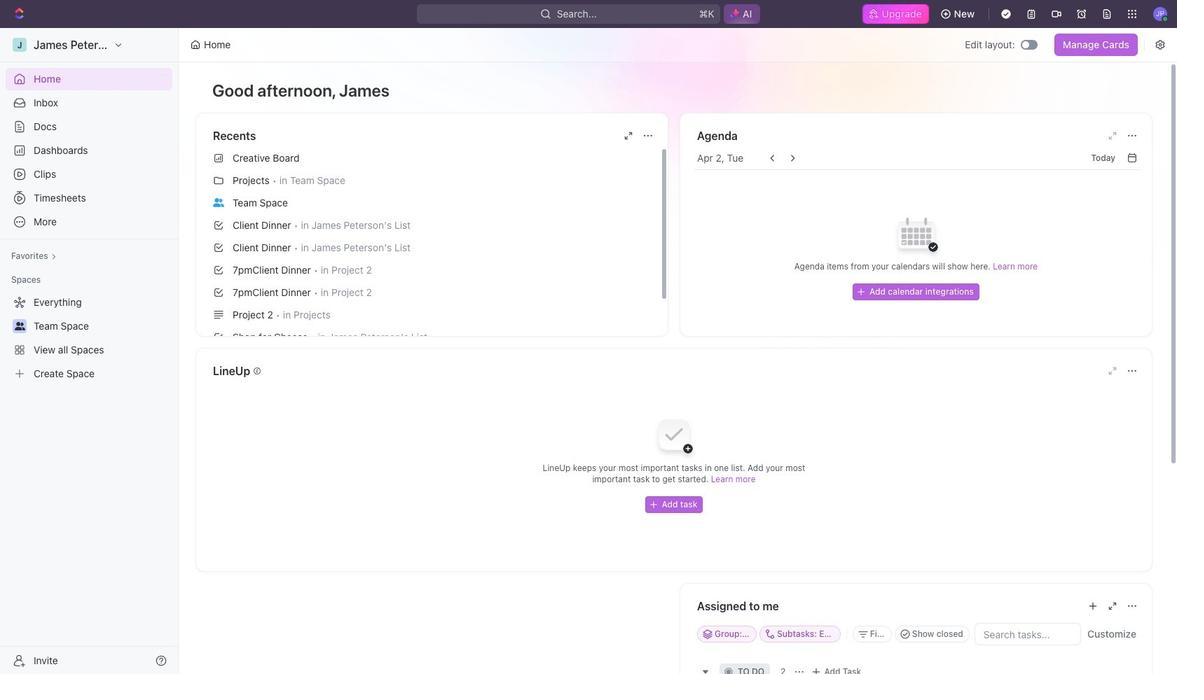 Task type: describe. For each thing, give the bounding box(es) containing it.
james peterson's workspace, , element
[[13, 38, 27, 52]]

user group image
[[14, 322, 25, 331]]



Task type: vqa. For each thing, say whether or not it's contained in the screenshot.
Show
no



Task type: locate. For each thing, give the bounding box(es) containing it.
user group image
[[213, 198, 224, 207]]

sidebar navigation
[[0, 28, 181, 675]]

tree
[[6, 292, 172, 385]]

Search tasks... text field
[[975, 624, 1081, 645]]

tree inside sidebar navigation
[[6, 292, 172, 385]]



